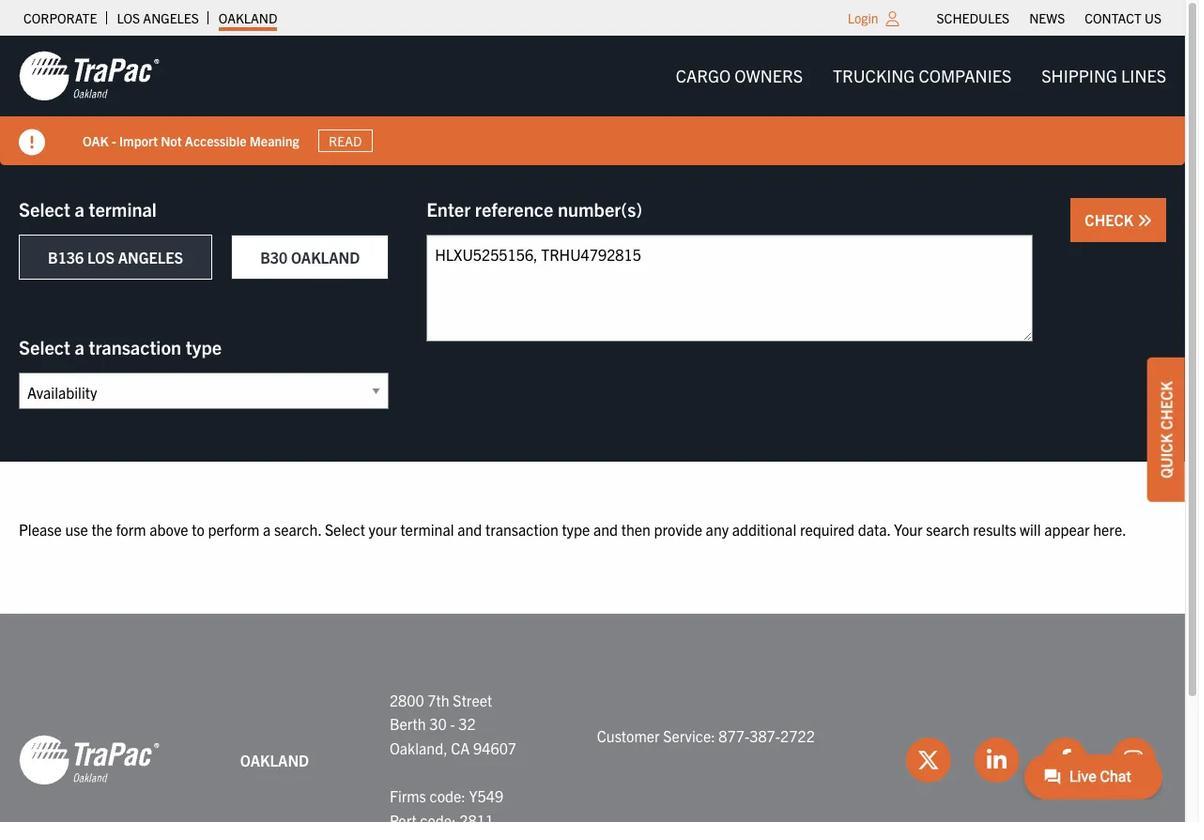 Task type: vqa. For each thing, say whether or not it's contained in the screenshot.
select to the top
yes



Task type: locate. For each thing, give the bounding box(es) containing it.
check
[[1085, 210, 1138, 229], [1157, 382, 1176, 430]]

shipping
[[1042, 65, 1118, 86]]

enter reference number(s)
[[427, 197, 643, 221]]

0 vertical spatial a
[[75, 197, 84, 221]]

angeles left oakland link
[[143, 9, 199, 26]]

0 vertical spatial oakland image
[[19, 50, 160, 102]]

b30 oakland
[[260, 248, 360, 267]]

trucking companies link
[[818, 57, 1027, 95]]

footer
[[0, 614, 1186, 823]]

0 vertical spatial check
[[1085, 210, 1138, 229]]

0 vertical spatial -
[[112, 132, 116, 149]]

los right corporate
[[117, 9, 140, 26]]

quick check
[[1157, 382, 1176, 479]]

2 vertical spatial a
[[263, 520, 271, 539]]

94607
[[474, 739, 517, 758]]

and
[[458, 520, 482, 539], [594, 520, 618, 539]]

type
[[186, 335, 222, 359], [562, 520, 590, 539]]

0 horizontal spatial los
[[87, 248, 115, 267]]

angeles down select a terminal
[[118, 248, 183, 267]]

2722
[[781, 727, 815, 746]]

select a terminal
[[19, 197, 157, 221]]

7th
[[428, 691, 450, 710]]

1 horizontal spatial -
[[450, 715, 455, 734]]

schedules
[[937, 9, 1010, 26]]

and right your
[[458, 520, 482, 539]]

select down b136
[[19, 335, 70, 359]]

0 vertical spatial select
[[19, 197, 70, 221]]

1 vertical spatial oakland image
[[19, 735, 160, 788]]

here.
[[1094, 520, 1127, 539]]

0 vertical spatial menu bar
[[927, 5, 1172, 31]]

- right oak
[[112, 132, 116, 149]]

menu bar
[[927, 5, 1172, 31], [661, 57, 1182, 95]]

a
[[75, 197, 84, 221], [75, 335, 84, 359], [263, 520, 271, 539]]

0 vertical spatial oakland
[[219, 9, 278, 26]]

0 vertical spatial type
[[186, 335, 222, 359]]

2800 7th street berth 30 - 32 oakland, ca 94607
[[390, 691, 517, 758]]

select for select a transaction type
[[19, 335, 70, 359]]

1 vertical spatial solid image
[[1138, 213, 1153, 228]]

a left the "search."
[[263, 520, 271, 539]]

2 and from the left
[[594, 520, 618, 539]]

menu bar inside banner
[[661, 57, 1182, 95]]

select for select a terminal
[[19, 197, 70, 221]]

search
[[927, 520, 970, 539]]

- inside banner
[[112, 132, 116, 149]]

1 horizontal spatial and
[[594, 520, 618, 539]]

1 vertical spatial -
[[450, 715, 455, 734]]

0 horizontal spatial transaction
[[89, 335, 181, 359]]

banner containing cargo owners
[[0, 36, 1200, 165]]

transaction
[[89, 335, 181, 359], [486, 520, 559, 539]]

los
[[117, 9, 140, 26], [87, 248, 115, 267]]

to
[[192, 520, 205, 539]]

a down b136
[[75, 335, 84, 359]]

use
[[65, 520, 88, 539]]

banner
[[0, 36, 1200, 165]]

contact us link
[[1085, 5, 1162, 31]]

menu bar up shipping
[[927, 5, 1172, 31]]

import
[[119, 132, 158, 149]]

1 vertical spatial transaction
[[486, 520, 559, 539]]

0 vertical spatial terminal
[[89, 197, 157, 221]]

news link
[[1030, 5, 1066, 31]]

menu bar containing schedules
[[927, 5, 1172, 31]]

street
[[453, 691, 492, 710]]

angeles
[[143, 9, 199, 26], [118, 248, 183, 267]]

then
[[622, 520, 651, 539]]

select
[[19, 197, 70, 221], [19, 335, 70, 359], [325, 520, 365, 539]]

1 horizontal spatial type
[[562, 520, 590, 539]]

1 vertical spatial a
[[75, 335, 84, 359]]

check button
[[1071, 198, 1167, 242]]

1 horizontal spatial terminal
[[401, 520, 454, 539]]

-
[[112, 132, 116, 149], [450, 715, 455, 734]]

cargo owners
[[676, 65, 803, 86]]

us
[[1145, 9, 1162, 26]]

ca
[[451, 739, 470, 758]]

reference
[[475, 197, 554, 221]]

0 horizontal spatial solid image
[[19, 130, 45, 156]]

accessible
[[185, 132, 247, 149]]

lines
[[1122, 65, 1167, 86]]

los right b136
[[87, 248, 115, 267]]

1 vertical spatial menu bar
[[661, 57, 1182, 95]]

a up b136
[[75, 197, 84, 221]]

terminal right your
[[401, 520, 454, 539]]

select left your
[[325, 520, 365, 539]]

0 horizontal spatial -
[[112, 132, 116, 149]]

corporate
[[23, 9, 97, 26]]

your
[[894, 520, 923, 539]]

1 horizontal spatial los
[[117, 9, 140, 26]]

32
[[459, 715, 476, 734]]

contact
[[1085, 9, 1142, 26]]

additional
[[733, 520, 797, 539]]

quick
[[1157, 434, 1176, 479]]

1 horizontal spatial check
[[1157, 382, 1176, 430]]

0 vertical spatial transaction
[[89, 335, 181, 359]]

oakland image
[[19, 50, 160, 102], [19, 735, 160, 788]]

select up b136
[[19, 197, 70, 221]]

select a transaction type
[[19, 335, 222, 359]]

please use the form above to perform a search. select your terminal and transaction type and then provide any additional required data. your search results will appear here.
[[19, 520, 1127, 539]]

oakland
[[219, 9, 278, 26], [291, 248, 360, 267], [240, 751, 309, 770]]

terminal
[[89, 197, 157, 221], [401, 520, 454, 539]]

contact us
[[1085, 9, 1162, 26]]

Enter reference number(s) text field
[[427, 235, 1034, 342]]

1 vertical spatial los
[[87, 248, 115, 267]]

1 vertical spatial check
[[1157, 382, 1176, 430]]

0 horizontal spatial terminal
[[89, 197, 157, 221]]

trucking companies
[[833, 65, 1012, 86]]

- right 30
[[450, 715, 455, 734]]

quick check link
[[1148, 358, 1186, 502]]

0 horizontal spatial and
[[458, 520, 482, 539]]

b136 los angeles
[[48, 248, 183, 267]]

check inside "link"
[[1157, 382, 1176, 430]]

and left then at the bottom of the page
[[594, 520, 618, 539]]

solid image
[[19, 130, 45, 156], [1138, 213, 1153, 228]]

oakland link
[[219, 5, 278, 31]]

code:
[[430, 787, 466, 806]]

1 vertical spatial select
[[19, 335, 70, 359]]

387-
[[750, 727, 781, 746]]

1 horizontal spatial transaction
[[486, 520, 559, 539]]

0 vertical spatial angeles
[[143, 9, 199, 26]]

read link
[[318, 129, 373, 152]]

1 horizontal spatial solid image
[[1138, 213, 1153, 228]]

a for terminal
[[75, 197, 84, 221]]

data.
[[858, 520, 891, 539]]

any
[[706, 520, 729, 539]]

oak
[[83, 132, 109, 149]]

form
[[116, 520, 146, 539]]

firms code:  y549
[[390, 787, 504, 806]]

0 vertical spatial los
[[117, 9, 140, 26]]

menu bar containing cargo owners
[[661, 57, 1182, 95]]

menu bar down light icon
[[661, 57, 1182, 95]]

terminal up b136 los angeles
[[89, 197, 157, 221]]

0 vertical spatial solid image
[[19, 130, 45, 156]]

number(s)
[[558, 197, 643, 221]]

1 vertical spatial type
[[562, 520, 590, 539]]

0 horizontal spatial check
[[1085, 210, 1138, 229]]



Task type: describe. For each thing, give the bounding box(es) containing it.
oak - import not accessible meaning
[[83, 132, 299, 149]]

read
[[329, 132, 362, 149]]

results
[[974, 520, 1017, 539]]

will
[[1020, 520, 1041, 539]]

- inside 2800 7th street berth 30 - 32 oakland, ca 94607
[[450, 715, 455, 734]]

berth
[[390, 715, 426, 734]]

b136
[[48, 248, 84, 267]]

877-
[[719, 727, 750, 746]]

b30
[[260, 248, 288, 267]]

shipping lines
[[1042, 65, 1167, 86]]

solid image inside banner
[[19, 130, 45, 156]]

los angeles link
[[117, 5, 199, 31]]

the
[[91, 520, 113, 539]]

appear
[[1045, 520, 1090, 539]]

1 oakland image from the top
[[19, 50, 160, 102]]

login link
[[848, 9, 879, 26]]

2 vertical spatial oakland
[[240, 751, 309, 770]]

customer service: 877-387-2722
[[597, 727, 815, 746]]

meaning
[[250, 132, 299, 149]]

1 vertical spatial angeles
[[118, 248, 183, 267]]

owners
[[735, 65, 803, 86]]

companies
[[919, 65, 1012, 86]]

light image
[[886, 11, 900, 26]]

service:
[[663, 727, 716, 746]]

news
[[1030, 9, 1066, 26]]

please
[[19, 520, 62, 539]]

trucking
[[833, 65, 915, 86]]

oakland,
[[390, 739, 448, 758]]

cargo
[[676, 65, 731, 86]]

30
[[430, 715, 447, 734]]

solid image inside check button
[[1138, 213, 1153, 228]]

corporate link
[[23, 5, 97, 31]]

y549
[[469, 787, 504, 806]]

not
[[161, 132, 182, 149]]

perform
[[208, 520, 260, 539]]

los angeles
[[117, 9, 199, 26]]

login
[[848, 9, 879, 26]]

2 vertical spatial select
[[325, 520, 365, 539]]

shipping lines link
[[1027, 57, 1182, 95]]

0 horizontal spatial type
[[186, 335, 222, 359]]

required
[[800, 520, 855, 539]]

schedules link
[[937, 5, 1010, 31]]

2 oakland image from the top
[[19, 735, 160, 788]]

check inside button
[[1085, 210, 1138, 229]]

footer containing 2800 7th street
[[0, 614, 1186, 823]]

1 vertical spatial terminal
[[401, 520, 454, 539]]

1 vertical spatial oakland
[[291, 248, 360, 267]]

2800
[[390, 691, 424, 710]]

above
[[150, 520, 188, 539]]

enter
[[427, 197, 471, 221]]

search.
[[274, 520, 322, 539]]

customer
[[597, 727, 660, 746]]

firms
[[390, 787, 426, 806]]

provide
[[654, 520, 703, 539]]

your
[[369, 520, 397, 539]]

1 and from the left
[[458, 520, 482, 539]]

a for transaction
[[75, 335, 84, 359]]

cargo owners link
[[661, 57, 818, 95]]



